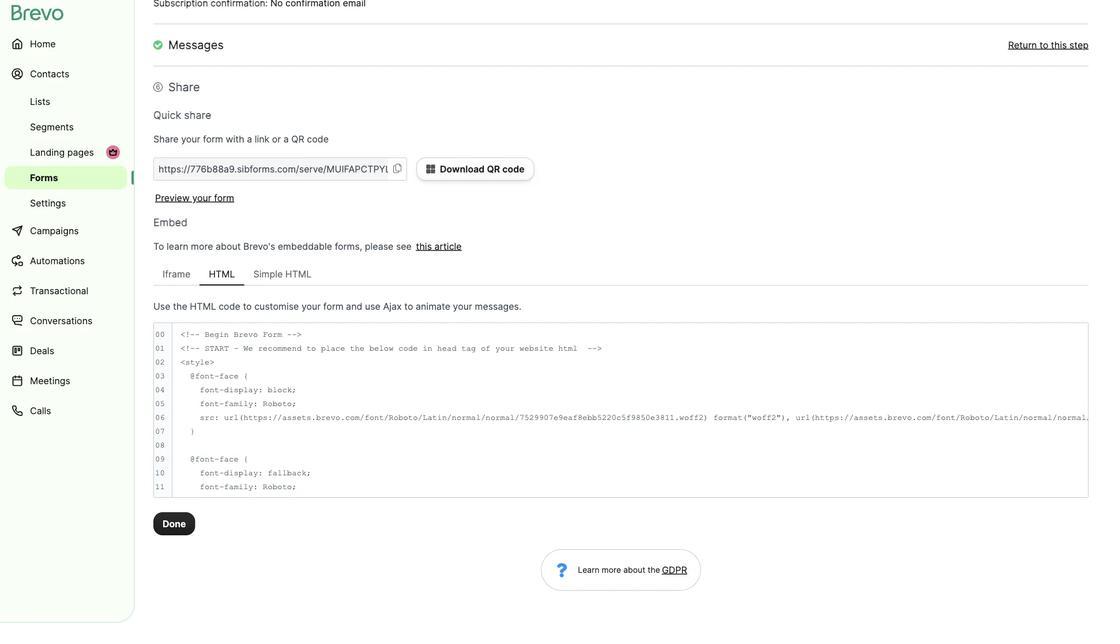 Task type: describe. For each thing, give the bounding box(es) containing it.
step
[[1070, 39, 1089, 50]]

segments link
[[5, 115, 127, 138]]

landing pages
[[30, 147, 94, 158]]

00 01 02 03 04 05 06 07 08 09 10 11 12
[[155, 330, 165, 505]]

2 vertical spatial code
[[219, 301, 241, 312]]

your right preview in the left top of the page
[[192, 192, 212, 203]]

your right customise
[[302, 301, 321, 312]]

return image
[[153, 40, 163, 50]]

contacts link
[[5, 60, 127, 88]]

to
[[153, 241, 164, 252]]

6
[[156, 83, 160, 91]]

04
[[155, 385, 165, 394]]

preview your form link
[[153, 192, 234, 203]]

landing pages link
[[5, 141, 127, 164]]

animate
[[416, 301, 451, 312]]

html down embeddable
[[285, 268, 312, 280]]

deals link
[[5, 337, 127, 365]]

preview
[[155, 192, 190, 203]]

0 horizontal spatial this
[[416, 241, 432, 252]]

html down html link
[[190, 301, 216, 312]]

customise
[[255, 301, 299, 312]]

settings link
[[5, 192, 127, 215]]

lists
[[30, 96, 50, 107]]

07
[[155, 427, 165, 436]]

simple html
[[254, 268, 312, 280]]

return to this step
[[1009, 39, 1089, 50]]

the inside learn more about the gdpr
[[648, 565, 661, 575]]

campaigns
[[30, 225, 79, 236]]

simple html link
[[244, 263, 321, 286]]

done
[[163, 518, 186, 529]]

06
[[155, 413, 165, 422]]

transactional link
[[5, 277, 127, 305]]

meetings
[[30, 375, 70, 386]]

conversations link
[[5, 307, 127, 335]]

contacts
[[30, 68, 69, 79]]

embeddable
[[278, 241, 332, 252]]

code inside button
[[503, 163, 525, 175]]

learn more about the gdpr
[[578, 564, 688, 576]]

iframe
[[163, 268, 191, 280]]

settings
[[30, 197, 66, 209]]

home link
[[5, 30, 127, 58]]

0 horizontal spatial qr
[[292, 133, 304, 145]]

0 horizontal spatial about
[[216, 241, 241, 252]]

or
[[272, 133, 281, 145]]

learn
[[167, 241, 188, 252]]

preview your form
[[155, 192, 234, 203]]

11
[[155, 482, 165, 491]]

10
[[155, 468, 165, 477]]

quick share
[[153, 108, 211, 121]]

this inside button
[[1052, 39, 1068, 50]]

pages
[[67, 147, 94, 158]]

form for share
[[203, 133, 223, 145]]

use the html code to customise your form and use ajax to animate your messages.
[[153, 301, 522, 312]]

00
[[155, 330, 165, 339]]

0 vertical spatial code
[[307, 133, 329, 145]]

use
[[365, 301, 381, 312]]

03
[[155, 372, 165, 381]]

messages.
[[475, 301, 522, 312]]

download qr code
[[440, 163, 525, 175]]

segments
[[30, 121, 74, 132]]

0 vertical spatial the
[[173, 301, 187, 312]]

done button
[[153, 512, 195, 535]]

forms,
[[335, 241, 363, 252]]

gdpr
[[662, 564, 688, 576]]

lists link
[[5, 90, 127, 113]]

messages
[[168, 38, 224, 52]]

02
[[155, 358, 165, 367]]

link
[[255, 133, 270, 145]]

campaigns link
[[5, 217, 127, 245]]

simple
[[254, 268, 283, 280]]



Task type: locate. For each thing, give the bounding box(es) containing it.
01
[[155, 344, 165, 353]]

0 horizontal spatial to
[[243, 301, 252, 312]]

return to this step button
[[1009, 38, 1089, 52]]

please
[[365, 241, 394, 252]]

brevo's
[[244, 241, 275, 252]]

meetings link
[[5, 367, 127, 395]]

1 horizontal spatial a
[[284, 133, 289, 145]]

0 horizontal spatial more
[[191, 241, 213, 252]]

1 horizontal spatial qr
[[487, 163, 500, 175]]

0 horizontal spatial the
[[173, 301, 187, 312]]

this right see
[[416, 241, 432, 252]]

1 horizontal spatial code
[[307, 133, 329, 145]]

landing
[[30, 147, 65, 158]]

calls link
[[5, 397, 127, 425]]

return
[[1009, 39, 1038, 50]]

code right download
[[503, 163, 525, 175]]

0 vertical spatial form
[[203, 133, 223, 145]]

qr right "or"
[[292, 133, 304, 145]]

share down quick
[[153, 133, 179, 145]]

share
[[168, 80, 200, 94], [153, 133, 179, 145]]

to right ajax
[[405, 301, 413, 312]]

1 vertical spatial form
[[214, 192, 234, 203]]

a right "or"
[[284, 133, 289, 145]]

2 horizontal spatial code
[[503, 163, 525, 175]]

about left gdpr link
[[624, 565, 646, 575]]

more
[[191, 241, 213, 252], [602, 565, 622, 575]]

share right 6
[[168, 80, 200, 94]]

see
[[396, 241, 412, 252]]

qr right download
[[487, 163, 500, 175]]

1 horizontal spatial the
[[648, 565, 661, 575]]

gdpr link
[[661, 563, 688, 577]]

learn
[[578, 565, 600, 575]]

1 vertical spatial the
[[648, 565, 661, 575]]

1 vertical spatial this
[[416, 241, 432, 252]]

about
[[216, 241, 241, 252], [624, 565, 646, 575]]

1 horizontal spatial more
[[602, 565, 622, 575]]

a left link
[[247, 133, 252, 145]]

home
[[30, 38, 56, 49]]

quick
[[153, 108, 181, 121]]

about inside learn more about the gdpr
[[624, 565, 646, 575]]

2 vertical spatial form
[[324, 301, 344, 312]]

use
[[153, 301, 171, 312]]

0 vertical spatial this
[[1052, 39, 1068, 50]]

left___rvooi image
[[108, 148, 118, 157]]

html right iframe
[[209, 268, 235, 280]]

automations link
[[5, 247, 127, 275]]

form left with at the top left of the page
[[203, 133, 223, 145]]

qr inside button
[[487, 163, 500, 175]]

calls
[[30, 405, 51, 416]]

1 a from the left
[[247, 133, 252, 145]]

download
[[440, 163, 485, 175]]

automations
[[30, 255, 85, 266]]

1 vertical spatial more
[[602, 565, 622, 575]]

about up html link
[[216, 241, 241, 252]]

0 vertical spatial share
[[168, 80, 200, 94]]

with
[[226, 133, 244, 145]]

share for share your form with a link or a qr code
[[153, 133, 179, 145]]

share your form with a link or a qr code
[[153, 133, 329, 145]]

forms
[[30, 172, 58, 183]]

1 horizontal spatial about
[[624, 565, 646, 575]]

05
[[155, 399, 165, 408]]

share for share
[[168, 80, 200, 94]]

your right animate
[[453, 301, 473, 312]]

deals
[[30, 345, 54, 356]]

download qr code button
[[417, 158, 535, 181]]

12
[[155, 496, 165, 505]]

and
[[346, 301, 363, 312]]

the left gdpr
[[648, 565, 661, 575]]

0 vertical spatial about
[[216, 241, 241, 252]]

iframe link
[[153, 263, 200, 286]]

your down share
[[181, 133, 201, 145]]

to left customise
[[243, 301, 252, 312]]

code down html link
[[219, 301, 241, 312]]

form right preview in the left top of the page
[[214, 192, 234, 203]]

more inside learn more about the gdpr
[[602, 565, 622, 575]]

code right "or"
[[307, 133, 329, 145]]

1 vertical spatial share
[[153, 133, 179, 145]]

form for preview
[[214, 192, 234, 203]]

to right return
[[1040, 39, 1049, 50]]

to inside return to this step button
[[1040, 39, 1049, 50]]

this left "step"
[[1052, 39, 1068, 50]]

1 vertical spatial about
[[624, 565, 646, 575]]

article
[[435, 241, 462, 252]]

html
[[209, 268, 235, 280], [285, 268, 312, 280], [190, 301, 216, 312]]

your
[[181, 133, 201, 145], [192, 192, 212, 203], [302, 301, 321, 312], [453, 301, 473, 312]]

share
[[184, 108, 211, 121]]

conversations
[[30, 315, 93, 326]]

08
[[155, 441, 165, 450]]

the right use
[[173, 301, 187, 312]]

to learn more about brevo's embeddable forms, please see this article
[[153, 241, 462, 252]]

1 horizontal spatial this
[[1052, 39, 1068, 50]]

embed
[[153, 216, 188, 228]]

1 vertical spatial code
[[503, 163, 525, 175]]

to
[[1040, 39, 1049, 50], [243, 301, 252, 312], [405, 301, 413, 312]]

this article link
[[414, 241, 462, 252]]

1 vertical spatial qr
[[487, 163, 500, 175]]

2 horizontal spatial to
[[1040, 39, 1049, 50]]

this
[[1052, 39, 1068, 50], [416, 241, 432, 252]]

0 horizontal spatial a
[[247, 133, 252, 145]]

form
[[203, 133, 223, 145], [214, 192, 234, 203], [324, 301, 344, 312]]

the
[[173, 301, 187, 312], [648, 565, 661, 575]]

None text field
[[154, 158, 388, 180]]

qr
[[292, 133, 304, 145], [487, 163, 500, 175]]

09
[[155, 455, 165, 464]]

0 vertical spatial qr
[[292, 133, 304, 145]]

0 horizontal spatial code
[[219, 301, 241, 312]]

form left and
[[324, 301, 344, 312]]

1 horizontal spatial to
[[405, 301, 413, 312]]

forms link
[[5, 166, 127, 189]]

ajax
[[383, 301, 402, 312]]

0 vertical spatial more
[[191, 241, 213, 252]]

html link
[[200, 263, 244, 286]]

a
[[247, 133, 252, 145], [284, 133, 289, 145]]

transactional
[[30, 285, 88, 296]]

2 a from the left
[[284, 133, 289, 145]]



Task type: vqa. For each thing, say whether or not it's contained in the screenshot.
Unengaged
no



